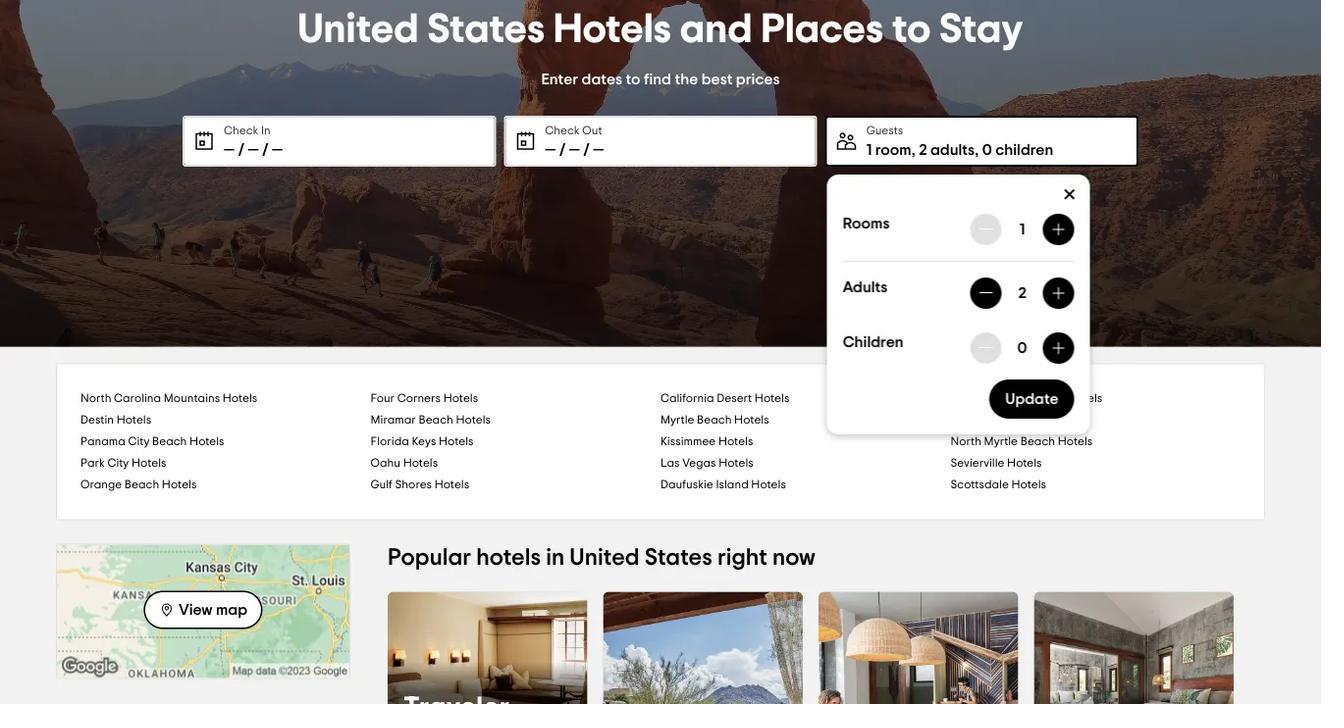 Task type: vqa. For each thing, say whether or not it's contained in the screenshot.
CHECK OUT — / — / — on the left top of the page
yes



Task type: describe. For each thing, give the bounding box(es) containing it.
beach inside maui hotels panama city beach hotels
[[152, 436, 187, 448]]

update
[[1005, 392, 1059, 407]]

daufuskie
[[661, 479, 713, 491]]

prices
[[736, 71, 780, 87]]

hotels up destin hotels 'link'
[[223, 393, 257, 405]]

2 set child count to one less image from the left
[[1051, 341, 1066, 356]]

2 , from the left
[[975, 142, 979, 158]]

panama city beach hotels link
[[80, 431, 370, 453]]

hotels down the palm
[[980, 415, 1015, 426]]

in
[[261, 125, 271, 136]]

orange
[[80, 479, 122, 491]]

desert
[[717, 393, 752, 405]]

scottsdale hotels
[[951, 479, 1046, 491]]

1 horizontal spatial 2
[[1018, 286, 1026, 301]]

map
[[216, 603, 247, 618]]

check for check in — / — / —
[[224, 125, 258, 136]]

update button
[[989, 380, 1074, 419]]

0 inside guests 1 room , 2 adults , 0 children
[[982, 142, 992, 158]]

hotels up gulf shores hotels
[[403, 458, 438, 470]]

popular
[[388, 547, 471, 570]]

island
[[716, 479, 749, 491]]

carolina
[[114, 393, 161, 405]]

california desert hotels link
[[661, 388, 951, 410]]

california
[[661, 393, 714, 405]]

mountains
[[164, 393, 220, 405]]

hotels down myrtle beach hotels
[[718, 436, 753, 448]]

united states hotels and places to stay
[[298, 9, 1023, 50]]

north for myrtle
[[951, 436, 981, 448]]

stay
[[940, 9, 1023, 50]]

beach up kissimmee hotels
[[697, 415, 732, 426]]

hotels up florida keys hotels link
[[456, 415, 491, 426]]

shores
[[395, 479, 432, 491]]

1 set child count to one less image from the left
[[978, 341, 994, 356]]

1 vertical spatial 1
[[1020, 222, 1025, 238]]

3 — from the left
[[272, 142, 283, 158]]

1 , from the left
[[911, 142, 915, 158]]

hotels up island
[[719, 458, 753, 470]]

oahu
[[370, 458, 400, 470]]

best
[[701, 71, 733, 87]]

4 — from the left
[[545, 142, 556, 158]]

4 / from the left
[[583, 142, 590, 158]]

hotels right park
[[132, 458, 166, 470]]

right
[[717, 547, 767, 570]]

kissimmee hotels
[[661, 436, 753, 448]]

maui hotels panama city beach hotels
[[80, 415, 1015, 448]]

florida keys hotels link
[[370, 431, 661, 453]]

north for carolina
[[80, 393, 111, 405]]

park city hotels link
[[80, 453, 370, 475]]

and
[[680, 9, 752, 50]]

set room count to one less image
[[978, 222, 994, 238]]

out
[[582, 125, 602, 136]]

guests 1 room , 2 adults , 0 children
[[866, 125, 1053, 158]]

las vegas hotels link
[[661, 453, 951, 475]]

miramar beach hotels link
[[370, 410, 661, 431]]

1 — from the left
[[224, 142, 235, 158]]

sevierville hotels link
[[951, 453, 1241, 475]]

greater palm springs hotels destin hotels
[[80, 393, 1102, 426]]

daufuskie island hotels link
[[661, 475, 951, 496]]

popular hotels in united states right now
[[388, 547, 815, 570]]

set rooms to one more image
[[1051, 222, 1066, 238]]

0 vertical spatial united
[[298, 9, 419, 50]]

maui hotels link
[[951, 410, 1241, 431]]

find
[[644, 71, 671, 87]]

north carolina mountains hotels link
[[80, 388, 370, 410]]

four corners hotels link
[[370, 388, 661, 410]]

vegas
[[682, 458, 716, 470]]

scottsdale
[[951, 479, 1009, 491]]

set adult count to one more image
[[1051, 286, 1066, 301]]

destin hotels link
[[80, 410, 370, 431]]

hotels inside "link"
[[1011, 479, 1046, 491]]

hotels right island
[[751, 479, 786, 491]]

panama
[[80, 436, 125, 448]]

places
[[761, 9, 884, 50]]

beach inside the sevierville hotels orange beach hotels
[[124, 479, 159, 491]]



Task type: locate. For each thing, give the bounding box(es) containing it.
,
[[911, 142, 915, 158], [975, 142, 979, 158]]

springs
[[1025, 393, 1065, 405]]

1 vertical spatial states
[[645, 547, 712, 570]]

hotels right scottsdale
[[1011, 479, 1046, 491]]

set child count to one less image
[[978, 341, 994, 356], [1051, 341, 1066, 356]]

hotels down desert
[[734, 415, 769, 426]]

myrtle beach hotels link
[[661, 410, 951, 431]]

1 check from the left
[[224, 125, 258, 136]]

0 horizontal spatial check
[[224, 125, 258, 136]]

to left find
[[626, 71, 640, 87]]

north down maui
[[951, 436, 981, 448]]

in
[[546, 547, 565, 570]]

check out — / — / —
[[545, 125, 604, 158]]

las
[[661, 458, 680, 470]]

las vegas hotels
[[661, 458, 753, 470]]

2 right set adult count to one less icon
[[1018, 286, 1026, 301]]

kissimmee
[[661, 436, 716, 448]]

0 horizontal spatial 0
[[982, 142, 992, 158]]

, left adults
[[911, 142, 915, 158]]

greater
[[951, 393, 993, 405]]

0 horizontal spatial 1
[[866, 142, 872, 158]]

hotels
[[554, 9, 671, 50], [223, 393, 257, 405], [443, 393, 478, 405], [755, 393, 789, 405], [1068, 393, 1102, 405], [116, 415, 151, 426], [456, 415, 491, 426], [734, 415, 769, 426], [980, 415, 1015, 426], [189, 436, 224, 448], [439, 436, 474, 448], [718, 436, 753, 448], [1058, 436, 1093, 448], [132, 458, 166, 470], [403, 458, 438, 470], [719, 458, 753, 470], [1007, 458, 1042, 470], [162, 479, 197, 491], [434, 479, 469, 491], [751, 479, 786, 491], [1011, 479, 1046, 491]]

rooms
[[843, 215, 890, 231]]

sevierville hotels orange beach hotels
[[80, 458, 1042, 491]]

1 horizontal spatial united
[[570, 547, 639, 570]]

view map button
[[144, 591, 263, 630]]

hotels down park city hotels 'link'
[[162, 479, 197, 491]]

2 — from the left
[[248, 142, 259, 158]]

2 inside guests 1 room , 2 adults , 0 children
[[919, 142, 927, 158]]

to left stay
[[892, 9, 931, 50]]

hotels down the carolina
[[116, 415, 151, 426]]

1 horizontal spatial 0
[[1017, 341, 1027, 356]]

adults
[[930, 142, 975, 158]]

states left right
[[645, 547, 712, 570]]

check left out
[[545, 125, 580, 136]]

1 vertical spatial 2
[[1018, 286, 1026, 301]]

0 up "update"
[[1017, 341, 1027, 356]]

enter
[[541, 71, 578, 87]]

beach inside north myrtle beach hotels park city hotels
[[1020, 436, 1055, 448]]

orange beach hotels link
[[80, 475, 370, 496]]

check inside check in — / — / —
[[224, 125, 258, 136]]

1 horizontal spatial check
[[545, 125, 580, 136]]

north up destin
[[80, 393, 111, 405]]

0 vertical spatial north
[[80, 393, 111, 405]]

hotels down destin hotels 'link'
[[189, 436, 224, 448]]

0 vertical spatial city
[[128, 436, 150, 448]]

beach right orange
[[124, 479, 159, 491]]

gulf shores hotels
[[370, 479, 469, 491]]

united
[[298, 9, 419, 50], [570, 547, 639, 570]]

0 vertical spatial myrtle
[[661, 415, 694, 426]]

/
[[238, 142, 244, 158], [262, 142, 268, 158], [559, 142, 566, 158], [583, 142, 590, 158]]

north
[[80, 393, 111, 405], [951, 436, 981, 448]]

× button
[[1049, 175, 1090, 216]]

corners
[[397, 393, 441, 405]]

1 horizontal spatial set child count to one less image
[[1051, 341, 1066, 356]]

set child count to one less image up greater
[[978, 341, 994, 356]]

2 check from the left
[[545, 125, 580, 136]]

hotels up miramar beach hotels on the bottom of page
[[443, 393, 478, 405]]

kissimmee hotels link
[[661, 431, 951, 453]]

daufuskie island hotels
[[661, 479, 786, 491]]

0
[[982, 142, 992, 158], [1017, 341, 1027, 356]]

myrtle up sevierville
[[984, 436, 1018, 448]]

hotels right desert
[[755, 393, 789, 405]]

0 horizontal spatial 2
[[919, 142, 927, 158]]

city
[[128, 436, 150, 448], [107, 458, 129, 470]]

dates
[[582, 71, 622, 87]]

beach
[[419, 415, 453, 426], [697, 415, 732, 426], [152, 436, 187, 448], [1020, 436, 1055, 448], [124, 479, 159, 491]]

myrtle down california
[[661, 415, 694, 426]]

hotels up sevierville hotels link
[[1058, 436, 1093, 448]]

north inside north myrtle beach hotels park city hotels
[[951, 436, 981, 448]]

1 vertical spatial to
[[626, 71, 640, 87]]

north myrtle beach hotels link
[[951, 431, 1241, 453]]

view map
[[179, 603, 247, 618]]

1 horizontal spatial to
[[892, 9, 931, 50]]

check in — / — / —
[[224, 125, 283, 158]]

keys
[[412, 436, 436, 448]]

0 horizontal spatial to
[[626, 71, 640, 87]]

0 right adults
[[982, 142, 992, 158]]

california desert hotels
[[661, 393, 789, 405]]

0 horizontal spatial united
[[298, 9, 419, 50]]

—
[[224, 142, 235, 158], [248, 142, 259, 158], [272, 142, 283, 158], [545, 142, 556, 158], [569, 142, 580, 158], [593, 142, 604, 158]]

four corners hotels
[[370, 393, 478, 405]]

hotels up scottsdale hotels
[[1007, 458, 1042, 470]]

enter dates to find the best prices
[[541, 71, 780, 87]]

four
[[370, 393, 395, 405]]

myrtle beach hotels
[[661, 415, 769, 426]]

1
[[866, 142, 872, 158], [1020, 222, 1025, 238]]

guests
[[866, 125, 903, 136]]

1 vertical spatial 0
[[1017, 341, 1027, 356]]

0 horizontal spatial north
[[80, 393, 111, 405]]

set child count to one less image up the springs
[[1051, 341, 1066, 356]]

0 vertical spatial 0
[[982, 142, 992, 158]]

room
[[875, 142, 911, 158]]

palm
[[996, 393, 1022, 405]]

×
[[1063, 182, 1076, 209]]

0 horizontal spatial ,
[[911, 142, 915, 158]]

hotels up maui hotels "link"
[[1068, 393, 1102, 405]]

city right park
[[107, 458, 129, 470]]

city inside north myrtle beach hotels park city hotels
[[107, 458, 129, 470]]

maui
[[951, 415, 977, 426]]

3 / from the left
[[559, 142, 566, 158]]

set adult count to one less image
[[978, 286, 994, 301]]

0 horizontal spatial myrtle
[[661, 415, 694, 426]]

children
[[995, 142, 1053, 158]]

gulf shores hotels link
[[370, 475, 661, 496]]

oahu hotels
[[370, 458, 438, 470]]

, left "children"
[[975, 142, 979, 158]]

0 horizontal spatial set child count to one less image
[[978, 341, 994, 356]]

check left in
[[224, 125, 258, 136]]

the
[[675, 71, 698, 87]]

1 inside guests 1 room , 2 adults , 0 children
[[866, 142, 872, 158]]

1 right set room count to one less icon
[[1020, 222, 1025, 238]]

0 vertical spatial 2
[[919, 142, 927, 158]]

destin
[[80, 415, 114, 426]]

1 left room
[[866, 142, 872, 158]]

greater palm springs hotels link
[[951, 388, 1241, 410]]

north myrtle beach hotels park city hotels
[[80, 436, 1093, 470]]

check inside check out — / — / —
[[545, 125, 580, 136]]

children
[[843, 334, 904, 350]]

check for check out — / — / —
[[545, 125, 580, 136]]

oahu hotels link
[[370, 453, 661, 475]]

florida
[[370, 436, 409, 448]]

view
[[179, 603, 212, 618]]

hotels right shores
[[434, 479, 469, 491]]

1 horizontal spatial 1
[[1020, 222, 1025, 238]]

beach down update button
[[1020, 436, 1055, 448]]

beach down four corners hotels
[[419, 415, 453, 426]]

1 vertical spatial city
[[107, 458, 129, 470]]

now
[[772, 547, 815, 570]]

hotels right 'keys'
[[439, 436, 474, 448]]

city inside maui hotels panama city beach hotels
[[128, 436, 150, 448]]

6 — from the left
[[593, 142, 604, 158]]

adults
[[843, 279, 888, 295]]

0 vertical spatial states
[[427, 9, 545, 50]]

1 horizontal spatial states
[[645, 547, 712, 570]]

0 vertical spatial to
[[892, 9, 931, 50]]

1 / from the left
[[238, 142, 244, 158]]

1 horizontal spatial north
[[951, 436, 981, 448]]

park
[[80, 458, 105, 470]]

city right panama
[[128, 436, 150, 448]]

1 vertical spatial myrtle
[[984, 436, 1018, 448]]

2 / from the left
[[262, 142, 268, 158]]

2
[[919, 142, 927, 158], [1018, 286, 1026, 301]]

1 horizontal spatial ,
[[975, 142, 979, 158]]

myrtle inside north myrtle beach hotels park city hotels
[[984, 436, 1018, 448]]

2 right room
[[919, 142, 927, 158]]

hotels up dates
[[554, 9, 671, 50]]

1 vertical spatial united
[[570, 547, 639, 570]]

states up enter
[[427, 9, 545, 50]]

1 vertical spatial north
[[951, 436, 981, 448]]

miramar beach hotels
[[370, 415, 491, 426]]

scottsdale hotels link
[[951, 475, 1241, 496]]

sevierville
[[951, 458, 1004, 470]]

5 — from the left
[[569, 142, 580, 158]]

hotels
[[476, 547, 541, 570]]

states
[[427, 9, 545, 50], [645, 547, 712, 570]]

1 horizontal spatial myrtle
[[984, 436, 1018, 448]]

north carolina mountains hotels
[[80, 393, 257, 405]]

florida keys hotels
[[370, 436, 474, 448]]

miramar
[[370, 415, 416, 426]]

0 horizontal spatial states
[[427, 9, 545, 50]]

hotels inside 'link'
[[434, 479, 469, 491]]

gulf
[[370, 479, 392, 491]]

check
[[224, 125, 258, 136], [545, 125, 580, 136]]

beach down north carolina mountains hotels
[[152, 436, 187, 448]]

0 vertical spatial 1
[[866, 142, 872, 158]]



